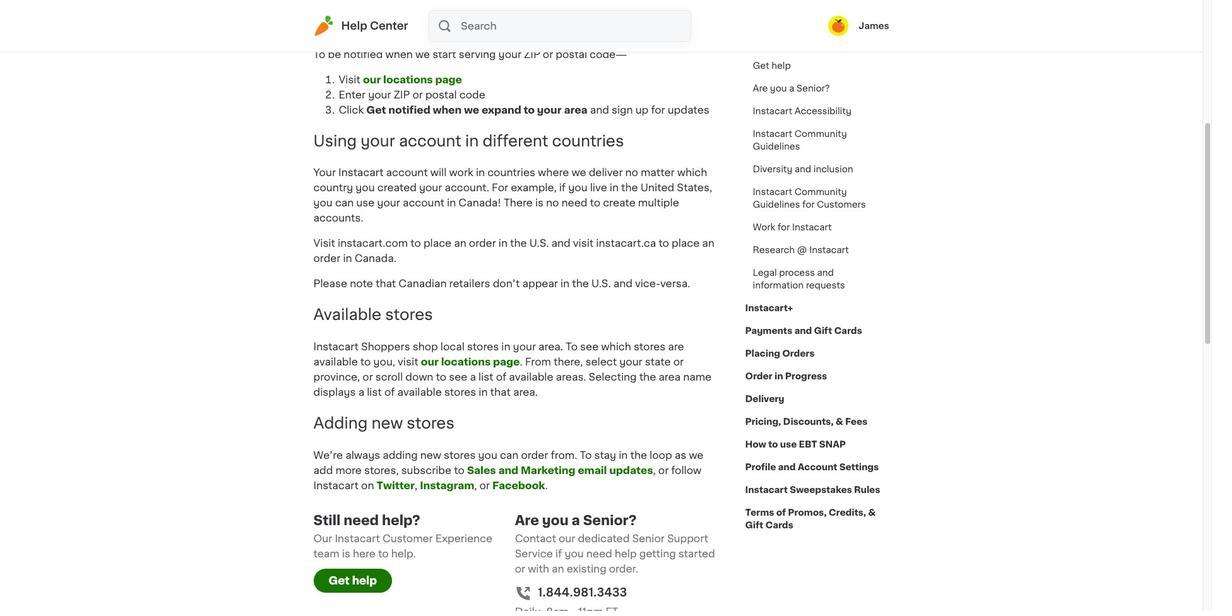 Task type: describe. For each thing, give the bounding box(es) containing it.
accessibility
[[795, 107, 852, 116]]

multiple
[[638, 198, 679, 208]]

or down are
[[674, 357, 684, 367]]

if inside 'your instacart account will work in countries where we deliver no matter which country you created your account. for example, if you live in the united states, you can use your account in canada! there is no need to create multiple accounts.'
[[559, 183, 566, 193]]

0 vertical spatial no
[[626, 168, 638, 178]]

note
[[350, 279, 373, 289]]

scroll
[[376, 372, 403, 382]]

to inside 'your instacart account will work in countries where we deliver no matter which country you created your account. for example, if you live in the united states, you can use your account in canada! there is no need to create multiple accounts.'
[[590, 198, 601, 208]]

@
[[797, 246, 807, 254]]

sales and marketing email updates link
[[467, 465, 653, 476]]

order in progress
[[745, 372, 827, 381]]

instacart+ link
[[745, 297, 793, 320]]

help inside 'get help' "button"
[[352, 576, 377, 586]]

james
[[859, 21, 889, 30]]

please
[[314, 279, 347, 289]]

1 horizontal spatial zip
[[524, 49, 540, 59]]

instacart down are you a senior?
[[753, 107, 793, 116]]

stores down canadian
[[385, 308, 433, 322]]

to be notified when we start serving your zip or postal code—
[[314, 49, 627, 59]]

or inside are you a senior? contact our dedicated senior support service if you need help getting started or with an existing order.
[[515, 564, 525, 574]]

see inside instacart shoppers shop local stores in your area. to see which stores are available to you, visit
[[580, 342, 599, 352]]

we're
[[314, 450, 343, 460]]

1 vertical spatial order
[[314, 254, 341, 264]]

your inside the although instacart is available in many cities across the u.s. and canada, we're not everywhere just yet. however, we could be coming to your area soon!
[[605, 24, 628, 34]]

in up please note that canadian retailers don't appear in the u.s. and vice-versa.
[[499, 238, 508, 248]]

0 vertical spatial list
[[479, 372, 494, 382]]

1 vertical spatial locations
[[441, 357, 491, 367]]

help inside get help link
[[772, 61, 791, 70]]

our locations page link for instacart shoppers shop local stores in your area. to see which stores are available to you, visit
[[421, 357, 520, 367]]

and left vice-
[[614, 279, 633, 289]]

and down how to use ebt snap link
[[778, 463, 796, 472]]

and inside visit our locations page enter your zip or postal code click get notified when we expand to your area and sign up for updates
[[590, 105, 609, 115]]

stores up "our locations page"
[[467, 342, 499, 352]]

to inside instacart shoppers shop local stores in your area. to see which stores are available to you, visit
[[566, 342, 578, 352]]

can inside we're always adding new stores you can order from. to stay in the loop as we add more stores, subscribe to
[[500, 450, 519, 460]]

profile and account settings
[[745, 463, 879, 472]]

your up different
[[537, 105, 562, 115]]

however,
[[438, 24, 485, 34]]

the inside 'your instacart account will work in countries where we deliver no matter which country you created your account. for example, if you live in the united states, you can use your account in canada! there is no need to create multiple accounts.'
[[621, 183, 638, 193]]

example,
[[511, 183, 557, 193]]

get inside visit our locations page enter your zip or postal code click get notified when we expand to your area and sign up for updates
[[366, 105, 386, 115]]

new inside we're always adding new stores you can order from. to stay in the loop as we add more stores, subscribe to
[[420, 450, 441, 460]]

instacart health and safety update
[[753, 26, 872, 47]]

instacart community guidelines for customers link
[[745, 181, 889, 216]]

0 horizontal spatial be
[[328, 49, 341, 59]]

to inside we're always adding new stores you can order from. to stay in the loop as we add more stores, subscribe to
[[580, 450, 592, 460]]

existing
[[567, 564, 607, 574]]

help.
[[391, 549, 416, 559]]

shoppers
[[361, 342, 410, 352]]

2 horizontal spatial an
[[702, 238, 715, 248]]

enter
[[339, 89, 366, 100]]

profile
[[745, 463, 776, 472]]

we're always adding new stores you can order from. to stay in the loop as we add more stores, subscribe to
[[314, 450, 704, 476]]

1.844.981.3433 link
[[538, 584, 627, 602]]

instacart up the @
[[792, 223, 832, 232]]

postal inside visit our locations page enter your zip or postal code click get notified when we expand to your area and sign up for updates
[[426, 89, 457, 100]]

how to use ebt snap
[[745, 440, 846, 449]]

1 horizontal spatial order
[[469, 238, 496, 248]]

start
[[433, 49, 456, 59]]

terms of promos, credits, & gift cards
[[745, 508, 876, 530]]

1 horizontal spatial use
[[780, 440, 797, 449]]

don't
[[493, 279, 520, 289]]

and inside the instacart health and safety update
[[825, 26, 841, 35]]

the inside ". from there, select your state or province, or scroll down to see a list of available areas. selecting the area name displays a list of available stores in that area."
[[639, 372, 656, 382]]

to inside the although instacart is available in many cities across the u.s. and canada, we're not everywhere just yet. however, we could be coming to your area soon!
[[592, 24, 603, 34]]

your
[[314, 168, 336, 178]]

instacart community guidelines for customers
[[753, 188, 866, 209]]

you,
[[374, 357, 395, 367]]

for
[[492, 183, 508, 193]]

there,
[[554, 357, 583, 367]]

your down could
[[499, 49, 522, 59]]

2 vertical spatial account
[[403, 198, 445, 208]]

be inside the although instacart is available in many cities across the u.s. and canada, we're not everywhere just yet. however, we could be coming to your area soon!
[[536, 24, 549, 34]]

your down will
[[419, 183, 442, 193]]

available stores
[[314, 308, 433, 322]]

cities
[[510, 9, 538, 19]]

1 horizontal spatial .
[[545, 481, 548, 491]]

help inside are you a senior? contact our dedicated senior support service if you need help getting started or with an existing order.
[[615, 549, 637, 559]]

stores,
[[364, 465, 399, 476]]

instacart community guidelines link
[[745, 123, 889, 158]]

displays
[[314, 387, 356, 397]]

if inside are you a senior? contact our dedicated senior support service if you need help getting started or with an existing order.
[[556, 549, 562, 559]]

is inside 'your instacart account will work in countries where we deliver no matter which country you created your account. for example, if you live in the united states, you can use your account in canada! there is no need to create multiple accounts.'
[[535, 198, 544, 208]]

you down get help link
[[770, 84, 787, 93]]

or inside , or follow instacart on
[[659, 465, 669, 476]]

using
[[314, 134, 357, 148]]

food and product safety link
[[745, 0, 870, 19]]

zip inside visit our locations page enter your zip or postal code click get notified when we expand to your area and sign up for updates
[[394, 89, 410, 100]]

marketing
[[521, 465, 576, 476]]

research @ instacart link
[[745, 239, 857, 261]]

u.s. for across
[[596, 9, 615, 19]]

is inside still need help? our instacart customer experience team is here to help.
[[342, 549, 350, 559]]

0 vertical spatial get help
[[753, 61, 791, 70]]

1 vertical spatial no
[[546, 198, 559, 208]]

0 vertical spatial to
[[314, 49, 326, 59]]

instacart right the @
[[810, 246, 849, 254]]

1 horizontal spatial ,
[[474, 481, 477, 491]]

0 horizontal spatial &
[[836, 417, 844, 426]]

canadian
[[399, 279, 447, 289]]

appear
[[523, 279, 558, 289]]

area inside ". from there, select your state or province, or scroll down to see a list of available areas. selecting the area name displays a list of available stores in that area."
[[659, 372, 681, 382]]

1 horizontal spatial page
[[493, 357, 520, 367]]

community for instacart community guidelines for customers
[[795, 188, 847, 196]]

are for are you a senior? contact our dedicated senior support service if you need help getting started or with an existing order.
[[515, 514, 539, 527]]

which inside 'your instacart account will work in countries where we deliver no matter which country you created your account. for example, if you live in the united states, you can use your account in canada! there is no need to create multiple accounts.'
[[677, 168, 707, 178]]

a right 'displays'
[[358, 387, 364, 397]]

in left canada.
[[343, 254, 352, 264]]

in right work
[[476, 168, 485, 178]]

your down click
[[361, 134, 395, 148]]

for inside work for instacart link
[[778, 223, 790, 232]]

you left created
[[356, 183, 375, 193]]

the inside we're always adding new stores you can order from. to stay in the loop as we add more stores, subscribe to
[[631, 450, 647, 460]]

soon!
[[655, 24, 684, 34]]

1 horizontal spatial our
[[421, 357, 439, 367]]

& inside terms of promos, credits, & gift cards
[[868, 508, 876, 517]]

to up canadian
[[411, 238, 421, 248]]

are for are you a senior?
[[753, 84, 768, 93]]

your inside instacart shoppers shop local stores in your area. to see which stores are available to you, visit
[[513, 342, 536, 352]]

the inside the although instacart is available in many cities across the u.s. and canada, we're not everywhere just yet. however, we could be coming to your area soon!
[[577, 9, 593, 19]]

visit for visit instacart.com to place an order in the u.s. and visit instacart.ca to place an order in canada.
[[314, 238, 335, 248]]

1 horizontal spatial gift
[[814, 326, 832, 335]]

page inside visit our locations page enter your zip or postal code click get notified when we expand to your area and sign up for updates
[[435, 74, 462, 84]]

visit our locations page enter your zip or postal code click get notified when we expand to your area and sign up for updates
[[339, 74, 710, 115]]

customer
[[383, 534, 433, 544]]

your right "enter"
[[368, 89, 391, 100]]

although instacart is available in many cities across the u.s. and canada, we're not everywhere just yet. however, we could be coming to your area soon!
[[314, 9, 712, 34]]

instacart community guidelines
[[753, 129, 847, 151]]

1 horizontal spatial of
[[496, 372, 507, 382]]

will
[[430, 168, 447, 178]]

inclusion
[[814, 165, 853, 174]]

instacart down profile
[[745, 486, 788, 494]]

we inside we're always adding new stores you can order from. to stay in the loop as we add more stores, subscribe to
[[689, 450, 704, 460]]

click
[[339, 105, 364, 115]]

instacart accessibility
[[753, 107, 852, 116]]

to right how on the right bottom of page
[[769, 440, 778, 449]]

selecting
[[589, 372, 637, 382]]

here
[[353, 549, 376, 559]]

different
[[483, 134, 548, 148]]

2 place from the left
[[672, 238, 700, 248]]

still
[[314, 514, 341, 527]]

a up instacart accessibility link
[[789, 84, 795, 93]]

a down "our locations page"
[[470, 372, 476, 382]]

need inside are you a senior? contact our dedicated senior support service if you need help getting started or with an existing order.
[[587, 549, 612, 559]]

twitter
[[377, 481, 415, 491]]

support
[[667, 534, 709, 544]]

. inside ". from there, select your state or province, or scroll down to see a list of available areas. selecting the area name displays a list of available stores in that area."
[[520, 357, 523, 367]]

to inside visit our locations page enter your zip or postal code click get notified when we expand to your area and sign up for updates
[[524, 105, 535, 115]]

and up orders
[[795, 326, 812, 335]]

account for in
[[399, 134, 462, 148]]

order in progress link
[[745, 365, 827, 388]]

in right live at the top of page
[[610, 183, 619, 193]]

in up work
[[465, 134, 479, 148]]

fees
[[846, 417, 868, 426]]

diversity and inclusion link
[[745, 158, 861, 181]]

product
[[797, 3, 832, 12]]

safety for food and product safety
[[834, 3, 862, 12]]

health
[[795, 26, 823, 35]]

order.
[[609, 564, 638, 574]]

can inside 'your instacart account will work in countries where we deliver no matter which country you created your account. for example, if you live in the united states, you can use your account in canada! there is no need to create multiple accounts.'
[[335, 198, 354, 208]]

dedicated
[[578, 534, 630, 544]]

order inside we're always adding new stores you can order from. to stay in the loop as we add more stores, subscribe to
[[521, 450, 548, 460]]

to inside instacart shoppers shop local stores in your area. to see which stores are available to you, visit
[[360, 357, 371, 367]]

available down "from"
[[509, 372, 554, 382]]

available inside instacart shoppers shop local stores in your area. to see which stores are available to you, visit
[[314, 357, 358, 367]]

pricing,
[[745, 417, 781, 426]]

is inside the although instacart is available in many cities across the u.s. and canada, we're not everywhere just yet. however, we could be coming to your area soon!
[[410, 9, 418, 19]]

canada!
[[459, 198, 501, 208]]

instacart image
[[314, 16, 334, 36]]

available inside the although instacart is available in many cities across the u.s. and canada, we're not everywhere just yet. however, we could be coming to your area soon!
[[421, 9, 465, 19]]

center
[[370, 21, 408, 31]]

senior? for are you a senior?
[[797, 84, 830, 93]]

and inside visit instacart.com to place an order in the u.s. and visit instacart.ca to place an order in canada.
[[552, 238, 571, 248]]

twitter link
[[377, 481, 415, 491]]

instacart.com
[[338, 238, 408, 248]]

facebook link
[[493, 481, 545, 491]]

in inside the although instacart is available in many cities across the u.s. and canada, we're not everywhere just yet. however, we could be coming to your area soon!
[[468, 9, 477, 19]]

instacart inside 'your instacart account will work in countries where we deliver no matter which country you created your account. for example, if you live in the united states, you can use your account in canada! there is no need to create multiple accounts.'
[[338, 168, 384, 178]]

requests
[[806, 281, 845, 290]]

sign
[[612, 105, 633, 115]]

1 horizontal spatial postal
[[556, 49, 587, 59]]

for inside instacart community guidelines for customers
[[803, 200, 815, 209]]

locations inside visit our locations page enter your zip or postal code click get notified when we expand to your area and sign up for updates
[[383, 74, 433, 84]]

in down account.
[[447, 198, 456, 208]]

the right appear
[[572, 279, 589, 289]]

we inside 'your instacart account will work in countries where we deliver no matter which country you created your account. for example, if you live in the united states, you can use your account in canada! there is no need to create multiple accounts.'
[[572, 168, 586, 178]]

0 horizontal spatial ,
[[415, 481, 417, 491]]

0 horizontal spatial notified
[[344, 49, 383, 59]]

cards inside terms of promos, credits, & gift cards
[[766, 521, 794, 530]]

for inside visit our locations page enter your zip or postal code click get notified when we expand to your area and sign up for updates
[[651, 105, 665, 115]]

instagram
[[420, 481, 474, 491]]

created
[[377, 183, 417, 193]]

stores inside ". from there, select your state or province, or scroll down to see a list of available areas. selecting the area name displays a list of available stores in that area."
[[444, 387, 476, 397]]

adding
[[314, 416, 368, 431]]

in right appear
[[561, 279, 570, 289]]

1 vertical spatial list
[[367, 387, 382, 397]]

and down the 'instacart community guidelines'
[[795, 165, 812, 174]]

instacart health and safety update link
[[745, 19, 889, 54]]

area. inside instacart shoppers shop local stores in your area. to see which stores are available to you, visit
[[539, 342, 563, 352]]

select
[[586, 357, 617, 367]]

help center
[[341, 21, 408, 31]]



Task type: vqa. For each thing, say whether or not it's contained in the screenshot.
our locations page "link" corresponding to Instacart Shoppers shop local stores in your area. To see which stores are available to you, visit
yes



Task type: locate. For each thing, give the bounding box(es) containing it.
area. inside ". from there, select your state or province, or scroll down to see a list of available areas. selecting the area name displays a list of available stores in that area."
[[513, 387, 538, 397]]

we inside the although instacart is available in many cities across the u.s. and canada, we're not everywhere just yet. however, we could be coming to your area soon!
[[488, 24, 502, 34]]

to inside we're always adding new stores you can order from. to stay in the loop as we add more stores, subscribe to
[[454, 465, 465, 476]]

0 vertical spatial locations
[[383, 74, 433, 84]]

0 horizontal spatial zip
[[394, 89, 410, 100]]

new up subscribe
[[420, 450, 441, 460]]

1 vertical spatial notified
[[389, 105, 430, 115]]

1 vertical spatial guidelines
[[753, 200, 800, 209]]

in right order at the bottom
[[775, 372, 783, 381]]

research
[[753, 246, 795, 254]]

community inside the 'instacart community guidelines'
[[795, 129, 847, 138]]

1 horizontal spatial countries
[[552, 134, 624, 148]]

your inside ". from there, select your state or province, or scroll down to see a list of available areas. selecting the area name displays a list of available stores in that area."
[[620, 357, 643, 367]]

instacart sweepstakes rules
[[745, 486, 881, 494]]

terms of promos, credits, & gift cards link
[[745, 501, 889, 537]]

order
[[745, 372, 773, 381]]

customers
[[817, 200, 866, 209]]

notified inside visit our locations page enter your zip or postal code click get notified when we expand to your area and sign up for updates
[[389, 105, 430, 115]]

payments and gift cards
[[745, 326, 862, 335]]

0 vertical spatial postal
[[556, 49, 587, 59]]

or down coming
[[543, 49, 553, 59]]

1 vertical spatial when
[[433, 105, 462, 115]]

our
[[363, 74, 381, 84], [421, 357, 439, 367], [559, 534, 576, 544]]

0 vertical spatial visit
[[573, 238, 594, 248]]

1 vertical spatial for
[[803, 200, 815, 209]]

twitter , instagram , or facebook .
[[377, 481, 548, 491]]

instacart inside the instacart health and safety update
[[753, 26, 793, 35]]

help down here
[[352, 576, 377, 586]]

to right down
[[436, 372, 447, 382]]

1 vertical spatial zip
[[394, 89, 410, 100]]

a
[[789, 84, 795, 93], [470, 372, 476, 382], [358, 387, 364, 397], [572, 514, 580, 527]]

are up contact
[[515, 514, 539, 527]]

instagram link
[[420, 481, 474, 491]]

that inside ". from there, select your state or province, or scroll down to see a list of available areas. selecting the area name displays a list of available stores in that area."
[[490, 387, 511, 397]]

you inside we're always adding new stores you can order from. to stay in the loop as we add more stores, subscribe to
[[478, 450, 498, 460]]

we inside visit our locations page enter your zip or postal code click get notified when we expand to your area and sign up for updates
[[464, 105, 479, 115]]

instacart up the diversity
[[753, 129, 793, 138]]

with
[[528, 564, 549, 574]]

0 vertical spatial of
[[496, 372, 507, 382]]

cards inside payments and gift cards link
[[834, 326, 862, 335]]

see
[[580, 342, 599, 352], [449, 372, 467, 382]]

accounts.
[[314, 213, 364, 223]]

across
[[540, 9, 574, 19]]

senior? inside are you a senior? contact our dedicated senior support service if you need help getting started or with an existing order.
[[583, 514, 637, 527]]

instacart inside still need help? our instacart customer experience team is here to help.
[[335, 534, 380, 544]]

1 place from the left
[[424, 238, 452, 248]]

you down country
[[314, 198, 333, 208]]

2 vertical spatial is
[[342, 549, 350, 559]]

or down loop
[[659, 465, 669, 476]]

not
[[314, 24, 330, 34]]

1 vertical spatial senior?
[[583, 514, 637, 527]]

just
[[395, 24, 413, 34]]

, down subscribe
[[415, 481, 417, 491]]

or inside visit our locations page enter your zip or postal code click get notified when we expand to your area and sign up for updates
[[413, 89, 423, 100]]

0 horizontal spatial an
[[454, 238, 467, 248]]

get help inside "button"
[[329, 576, 377, 586]]

are you a senior? link
[[745, 77, 838, 100]]

0 vertical spatial senior?
[[797, 84, 830, 93]]

and right food
[[778, 3, 795, 12]]

use left ebt
[[780, 440, 797, 449]]

0 horizontal spatial no
[[546, 198, 559, 208]]

instacart up country
[[338, 168, 384, 178]]

guidelines up the diversity
[[753, 142, 800, 151]]

0 horizontal spatial get
[[329, 576, 350, 586]]

1 vertical spatial to
[[566, 342, 578, 352]]

placing orders
[[745, 349, 815, 358]]

list down "our locations page"
[[479, 372, 494, 382]]

0 horizontal spatial to
[[314, 49, 326, 59]]

get
[[753, 61, 770, 70], [366, 105, 386, 115], [329, 576, 350, 586]]

0 vertical spatial page
[[435, 74, 462, 84]]

and up facebook link
[[498, 465, 519, 476]]

0 vertical spatial our
[[363, 74, 381, 84]]

visit inside visit instacart.com to place an order in the u.s. and visit instacart.ca to place an order in canada.
[[314, 238, 335, 248]]

a inside are you a senior? contact our dedicated senior support service if you need help getting started or with an existing order.
[[572, 514, 580, 527]]

visit up "enter"
[[339, 74, 361, 84]]

instacart inside , or follow instacart on
[[314, 481, 359, 491]]

our inside are you a senior? contact our dedicated senior support service if you need help getting started or with an existing order.
[[559, 534, 576, 544]]

legal
[[753, 268, 777, 277]]

1 vertical spatial safety
[[844, 26, 872, 35]]

guidelines up work at the right top
[[753, 200, 800, 209]]

you left live at the top of page
[[568, 183, 588, 193]]

to right coming
[[592, 24, 603, 34]]

delivery link
[[745, 388, 785, 410]]

1 vertical spatial account
[[386, 168, 428, 178]]

using your account in different countries
[[314, 134, 624, 148]]

1 community from the top
[[795, 129, 847, 138]]

which up the select
[[601, 342, 631, 352]]

when down just
[[385, 49, 413, 59]]

started
[[679, 549, 715, 559]]

2 horizontal spatial get
[[753, 61, 770, 70]]

and up "requests"
[[817, 268, 834, 277]]

0 horizontal spatial list
[[367, 387, 382, 397]]

gift up orders
[[814, 326, 832, 335]]

2 horizontal spatial for
[[803, 200, 815, 209]]

place up versa.
[[672, 238, 700, 248]]

guidelines inside the 'instacart community guidelines'
[[753, 142, 800, 151]]

see inside ". from there, select your state or province, or scroll down to see a list of available areas. selecting the area name displays a list of available stores in that area."
[[449, 372, 467, 382]]

1 vertical spatial is
[[535, 198, 544, 208]]

community down accessibility
[[795, 129, 847, 138]]

new
[[372, 416, 403, 431], [420, 450, 441, 460]]

visit left instacart.ca
[[573, 238, 594, 248]]

ebt
[[799, 440, 818, 449]]

2 guidelines from the top
[[753, 200, 800, 209]]

which inside instacart shoppers shop local stores in your area. to see which stores are available to you, visit
[[601, 342, 631, 352]]

or down sales
[[480, 481, 490, 491]]

are inside are you a senior? contact our dedicated senior support service if you need help getting started or with an existing order.
[[515, 514, 539, 527]]

no
[[626, 168, 638, 178], [546, 198, 559, 208]]

&
[[836, 417, 844, 426], [868, 508, 876, 517]]

0 horizontal spatial page
[[435, 74, 462, 84]]

0 horizontal spatial .
[[520, 357, 523, 367]]

0 vertical spatial guidelines
[[753, 142, 800, 151]]

stores up sales
[[444, 450, 476, 460]]

u.s.
[[596, 9, 615, 19], [530, 238, 549, 248], [592, 279, 611, 289]]

1 vertical spatial community
[[795, 188, 847, 196]]

stores up state
[[634, 342, 666, 352]]

add
[[314, 465, 333, 476]]

your down created
[[377, 198, 400, 208]]

2 vertical spatial of
[[776, 508, 786, 517]]

our locations page link down the start
[[363, 74, 462, 84]]

zip down could
[[524, 49, 540, 59]]

your up "code—" at top
[[605, 24, 628, 34]]

1 vertical spatial updates
[[609, 465, 653, 476]]

0 horizontal spatial our
[[363, 74, 381, 84]]

2 horizontal spatial our
[[559, 534, 576, 544]]

0 horizontal spatial updates
[[609, 465, 653, 476]]

you up existing
[[565, 549, 584, 559]]

2 horizontal spatial order
[[521, 450, 548, 460]]

0 vertical spatial our locations page link
[[363, 74, 462, 84]]

Search search field
[[460, 11, 691, 41]]

to up there,
[[566, 342, 578, 352]]

and inside the although instacart is available in many cities across the u.s. and canada, we're not everywhere just yet. however, we could be coming to your area soon!
[[618, 9, 637, 19]]

0 horizontal spatial get help
[[329, 576, 377, 586]]

get inside "button"
[[329, 576, 350, 586]]

update
[[753, 39, 785, 47]]

zip right "enter"
[[394, 89, 410, 100]]

be down across at the left top of the page
[[536, 24, 549, 34]]

of inside terms of promos, credits, & gift cards
[[776, 508, 786, 517]]

gift inside terms of promos, credits, & gift cards
[[745, 521, 764, 530]]

0 vertical spatial when
[[385, 49, 413, 59]]

service
[[515, 549, 553, 559]]

stores up adding
[[407, 416, 455, 431]]

1 horizontal spatial when
[[433, 105, 462, 115]]

payments and gift cards link
[[745, 320, 862, 342]]

0 horizontal spatial that
[[376, 279, 396, 289]]

1 vertical spatial be
[[328, 49, 341, 59]]

when down code at the left of the page
[[433, 105, 462, 115]]

available down down
[[398, 387, 442, 397]]

work for instacart
[[753, 223, 832, 232]]

1 vertical spatial that
[[490, 387, 511, 397]]

to right instacart.ca
[[659, 238, 669, 248]]

1 horizontal spatial senior?
[[797, 84, 830, 93]]

countries up for
[[488, 168, 536, 178]]

senior? for are you a senior? contact our dedicated senior support service if you need help getting started or with an existing order.
[[583, 514, 637, 527]]

our locations page link for visit
[[363, 74, 462, 84]]

for
[[651, 105, 665, 115], [803, 200, 815, 209], [778, 223, 790, 232]]

0 horizontal spatial countries
[[488, 168, 536, 178]]

0 horizontal spatial postal
[[426, 89, 457, 100]]

instacart shoppers shop local stores in your area. to see which stores are available to you, visit
[[314, 342, 684, 367]]

area.
[[539, 342, 563, 352], [513, 387, 538, 397]]

visit inside visit our locations page enter your zip or postal code click get notified when we expand to your area and sign up for updates
[[339, 74, 361, 84]]

1 vertical spatial of
[[385, 387, 395, 397]]

new up adding
[[372, 416, 403, 431]]

need inside 'your instacart account will work in countries where we deliver no matter which country you created your account. for example, if you live in the united states, you can use your account in canada! there is no need to create multiple accounts.'
[[562, 198, 588, 208]]

guidelines inside instacart community guidelines for customers
[[753, 200, 800, 209]]

or left with
[[515, 564, 525, 574]]

1 horizontal spatial be
[[536, 24, 549, 34]]

area inside visit our locations page enter your zip or postal code click get notified when we expand to your area and sign up for updates
[[564, 105, 588, 115]]

instacart inside the 'instacart community guidelines'
[[753, 129, 793, 138]]

0 horizontal spatial area
[[564, 105, 588, 115]]

are
[[753, 84, 768, 93], [515, 514, 539, 527]]

the up create
[[621, 183, 638, 193]]

1 vertical spatial our
[[421, 357, 439, 367]]

in down "our locations page"
[[479, 387, 488, 397]]

updates
[[668, 105, 710, 115], [609, 465, 653, 476]]

1 horizontal spatial get
[[366, 105, 386, 115]]

0 vertical spatial need
[[562, 198, 588, 208]]

, inside , or follow instacart on
[[653, 465, 656, 476]]

place up canadian
[[424, 238, 452, 248]]

instacart inside the although instacart is available in many cities across the u.s. and canada, we're not everywhere just yet. however, we could be coming to your area soon!
[[362, 9, 407, 19]]

instacart up here
[[335, 534, 380, 544]]

in up ". from there, select your state or province, or scroll down to see a list of available areas. selecting the area name displays a list of available stores in that area." at bottom
[[502, 342, 511, 352]]

help
[[341, 21, 367, 31]]

an
[[454, 238, 467, 248], [702, 238, 715, 248], [552, 564, 564, 574]]

countries
[[552, 134, 624, 148], [488, 168, 536, 178]]

0 horizontal spatial of
[[385, 387, 395, 397]]

instacart down the diversity
[[753, 188, 793, 196]]

1 horizontal spatial are
[[753, 84, 768, 93]]

the inside visit instacart.com to place an order in the u.s. and visit instacart.ca to place an order in canada.
[[510, 238, 527, 248]]

down
[[406, 372, 433, 382]]

2 vertical spatial our
[[559, 534, 576, 544]]

use inside 'your instacart account will work in countries where we deliver no matter which country you created your account. for example, if you live in the united states, you can use your account in canada! there is no need to create multiple accounts.'
[[356, 198, 375, 208]]

notified right click
[[389, 105, 430, 115]]

our down shop
[[421, 357, 439, 367]]

orders
[[783, 349, 815, 358]]

visit inside visit instacart.com to place an order in the u.s. and visit instacart.ca to place an order in canada.
[[573, 238, 594, 248]]

live
[[590, 183, 607, 193]]

order
[[469, 238, 496, 248], [314, 254, 341, 264], [521, 450, 548, 460]]

an right with
[[552, 564, 564, 574]]

in inside we're always adding new stores you can order from. to stay in the loop as we add more stores, subscribe to
[[619, 450, 628, 460]]

need down the where
[[562, 198, 588, 208]]

on
[[361, 481, 374, 491]]

settings
[[840, 463, 879, 472]]

community for instacart community guidelines
[[795, 129, 847, 138]]

of down "scroll"
[[385, 387, 395, 397]]

0 vertical spatial gift
[[814, 326, 832, 335]]

when inside visit our locations page enter your zip or postal code click get notified when we expand to your area and sign up for updates
[[433, 105, 462, 115]]

0 vertical spatial that
[[376, 279, 396, 289]]

0 horizontal spatial place
[[424, 238, 452, 248]]

1 horizontal spatial visit
[[573, 238, 594, 248]]

0 vertical spatial updates
[[668, 105, 710, 115]]

our up "enter"
[[363, 74, 381, 84]]

page left "from"
[[493, 357, 520, 367]]

order up the 'marketing'
[[521, 450, 548, 460]]

an inside are you a senior? contact our dedicated senior support service if you need help getting started or with an existing order.
[[552, 564, 564, 574]]

legal process and information requests link
[[745, 261, 889, 297]]

are
[[668, 342, 684, 352]]

we
[[488, 24, 502, 34], [415, 49, 430, 59], [464, 105, 479, 115], [572, 168, 586, 178], [689, 450, 704, 460]]

our inside visit our locations page enter your zip or postal code click get notified when we expand to your area and sign up for updates
[[363, 74, 381, 84]]

guidelines for instacart community guidelines for customers
[[753, 200, 800, 209]]

a up the dedicated at the bottom
[[572, 514, 580, 527]]

guidelines for instacart community guidelines
[[753, 142, 800, 151]]

0 vertical spatial order
[[469, 238, 496, 248]]

and inside legal process and information requests
[[817, 268, 834, 277]]

notified down everywhere
[[344, 49, 383, 59]]

area inside the although instacart is available in many cities across the u.s. and canada, we're not everywhere just yet. however, we could be coming to your area soon!
[[631, 24, 653, 34]]

sales and marketing email updates
[[467, 465, 653, 476]]

safety
[[834, 3, 862, 12], [844, 26, 872, 35]]

your up selecting
[[620, 357, 643, 367]]

1 horizontal spatial notified
[[389, 105, 430, 115]]

u.s. left vice-
[[592, 279, 611, 289]]

to down live at the top of page
[[590, 198, 601, 208]]

1 horizontal spatial an
[[552, 564, 564, 574]]

1 vertical spatial page
[[493, 357, 520, 367]]

diversity
[[753, 165, 793, 174]]

user avatar image
[[829, 16, 849, 36]]

versa.
[[660, 279, 690, 289]]

and right health
[[825, 26, 841, 35]]

stores inside we're always adding new stores you can order from. to stay in the loop as we add more stores, subscribe to
[[444, 450, 476, 460]]

when
[[385, 49, 413, 59], [433, 105, 462, 115]]

postal left code at the left of the page
[[426, 89, 457, 100]]

account
[[399, 134, 462, 148], [386, 168, 428, 178], [403, 198, 445, 208]]

you up sales
[[478, 450, 498, 460]]

zip
[[524, 49, 540, 59], [394, 89, 410, 100]]

visit instacart.com to place an order in the u.s. and visit instacart.ca to place an order in canada.
[[314, 238, 715, 264]]

that right note
[[376, 279, 396, 289]]

1 vertical spatial use
[[780, 440, 797, 449]]

visit for visit our locations page enter your zip or postal code click get notified when we expand to your area and sign up for updates
[[339, 74, 361, 84]]

instacart inside instacart shoppers shop local stores in your area. to see which stores are available to you, visit
[[314, 342, 359, 352]]

2 vertical spatial help
[[352, 576, 377, 586]]

use
[[356, 198, 375, 208], [780, 440, 797, 449]]

team
[[314, 549, 340, 559]]

1 vertical spatial need
[[344, 514, 379, 527]]

senior? up accessibility
[[797, 84, 830, 93]]

. from there, select your state or province, or scroll down to see a list of available areas. selecting the area name displays a list of available stores in that area.
[[314, 357, 712, 397]]

place
[[424, 238, 452, 248], [672, 238, 700, 248]]

united
[[641, 183, 675, 193]]

1 vertical spatial new
[[420, 450, 441, 460]]

stores down "our locations page"
[[444, 387, 476, 397]]

updates right the up
[[668, 105, 710, 115]]

0 vertical spatial &
[[836, 417, 844, 426]]

account for will
[[386, 168, 428, 178]]

need inside still need help? our instacart customer experience team is here to help.
[[344, 514, 379, 527]]

0 horizontal spatial visit
[[314, 238, 335, 248]]

locations down the start
[[383, 74, 433, 84]]

2 horizontal spatial ,
[[653, 465, 656, 476]]

are you a senior? contact our dedicated senior support service if you need help getting started or with an existing order.
[[515, 514, 715, 574]]

get down team
[[329, 576, 350, 586]]

1 vertical spatial countries
[[488, 168, 536, 178]]

adding new stores
[[314, 416, 455, 431]]

u.s. up appear
[[530, 238, 549, 248]]

0 vertical spatial area
[[631, 24, 653, 34]]

0 vertical spatial can
[[335, 198, 354, 208]]

follow
[[671, 465, 702, 476]]

u.s. inside visit instacart.com to place an order in the u.s. and visit instacart.ca to place an order in canada.
[[530, 238, 549, 248]]

legal process and information requests
[[753, 268, 845, 290]]

terms
[[745, 508, 774, 517]]

visit inside instacart shoppers shop local stores in your area. to see which stores are available to you, visit
[[398, 357, 418, 367]]

need up here
[[344, 514, 379, 527]]

0 vertical spatial safety
[[834, 3, 862, 12]]

visit
[[573, 238, 594, 248], [398, 357, 418, 367]]

of right terms on the right bottom
[[776, 508, 786, 517]]

account
[[798, 463, 838, 472]]

0 vertical spatial is
[[410, 9, 418, 19]]

if down the where
[[559, 183, 566, 193]]

0 vertical spatial new
[[372, 416, 403, 431]]

u.s. inside the although instacart is available in many cities across the u.s. and canada, we're not everywhere just yet. however, we could be coming to your area soon!
[[596, 9, 615, 19]]

0 vertical spatial help
[[772, 61, 791, 70]]

area left sign
[[564, 105, 588, 115]]

code
[[460, 89, 485, 100]]

2 community from the top
[[795, 188, 847, 196]]

community
[[795, 129, 847, 138], [795, 188, 847, 196]]

the
[[577, 9, 593, 19], [621, 183, 638, 193], [510, 238, 527, 248], [572, 279, 589, 289], [639, 372, 656, 382], [631, 450, 647, 460]]

1 vertical spatial gift
[[745, 521, 764, 530]]

get help
[[753, 61, 791, 70], [329, 576, 377, 586]]

2 horizontal spatial help
[[772, 61, 791, 70]]

in inside instacart shoppers shop local stores in your area. to see which stores are available to you, visit
[[502, 342, 511, 352]]

updates inside visit our locations page enter your zip or postal code click get notified when we expand to your area and sign up for updates
[[668, 105, 710, 115]]

postal
[[556, 49, 587, 59], [426, 89, 457, 100]]

u.s. up "code—" at top
[[596, 9, 615, 19]]

to inside still need help? our instacart customer experience team is here to help.
[[378, 549, 389, 559]]

0 horizontal spatial which
[[601, 342, 631, 352]]

snap
[[820, 440, 846, 449]]

countries inside 'your instacart account will work in countries where we deliver no matter which country you created your account. for example, if you live in the united states, you can use your account in canada! there is no need to create multiple accounts.'
[[488, 168, 536, 178]]

1 horizontal spatial is
[[410, 9, 418, 19]]

community up customers in the right of the page
[[795, 188, 847, 196]]

1 vertical spatial our locations page link
[[421, 357, 520, 367]]

0 vertical spatial visit
[[339, 74, 361, 84]]

credits,
[[829, 508, 866, 517]]

name
[[683, 372, 712, 382]]

1 vertical spatial u.s.
[[530, 238, 549, 248]]

we right as
[[689, 450, 704, 460]]

1 guidelines from the top
[[753, 142, 800, 151]]

or left "scroll"
[[363, 372, 373, 382]]

instacart up update
[[753, 26, 793, 35]]

states,
[[677, 183, 712, 193]]

to inside ". from there, select your state or province, or scroll down to see a list of available areas. selecting the area name displays a list of available stores in that area."
[[436, 372, 447, 382]]

u.s. for in
[[592, 279, 611, 289]]

instacart inside instacart community guidelines for customers
[[753, 188, 793, 196]]

0 horizontal spatial new
[[372, 416, 403, 431]]

local
[[441, 342, 465, 352]]

expand
[[482, 105, 521, 115]]

you up contact
[[542, 514, 569, 527]]

0 horizontal spatial are
[[515, 514, 539, 527]]

0 vertical spatial countries
[[552, 134, 624, 148]]

in inside ". from there, select your state or province, or scroll down to see a list of available areas. selecting the area name displays a list of available stores in that area."
[[479, 387, 488, 397]]

0 horizontal spatial help
[[352, 576, 377, 586]]

0 vertical spatial if
[[559, 183, 566, 193]]

page down the start
[[435, 74, 462, 84]]

we left the start
[[415, 49, 430, 59]]

community inside instacart community guidelines for customers
[[795, 188, 847, 196]]

0 vertical spatial get
[[753, 61, 770, 70]]

canada.
[[355, 254, 397, 264]]

get help down here
[[329, 576, 377, 586]]

help
[[772, 61, 791, 70], [615, 549, 637, 559], [352, 576, 377, 586]]

safety for instacart health and safety update
[[844, 26, 872, 35]]

get help down update
[[753, 61, 791, 70]]

1 vertical spatial visit
[[314, 238, 335, 248]]

to down not
[[314, 49, 326, 59]]



